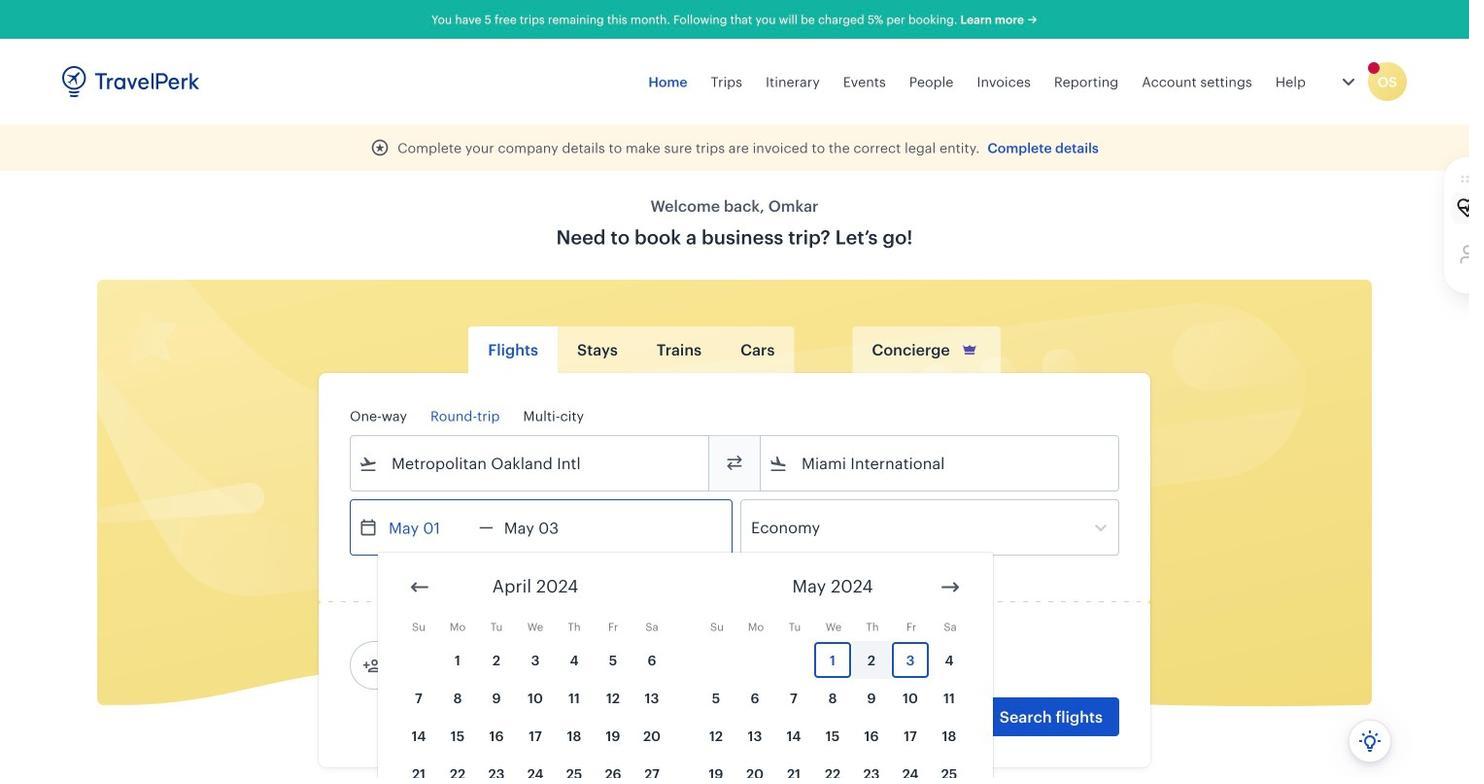 Task type: vqa. For each thing, say whether or not it's contained in the screenshot.
first united airlines icon from the right
no



Task type: locate. For each thing, give the bounding box(es) containing it.
From search field
[[378, 448, 683, 479]]

Depart text field
[[378, 500, 479, 555]]

To search field
[[788, 448, 1093, 479]]



Task type: describe. For each thing, give the bounding box(es) containing it.
move backward to switch to the previous month. image
[[408, 576, 431, 599]]

Add first traveler search field
[[382, 650, 584, 681]]

Return text field
[[493, 500, 595, 555]]

move forward to switch to the next month. image
[[939, 576, 962, 599]]

calendar application
[[378, 553, 1469, 778]]



